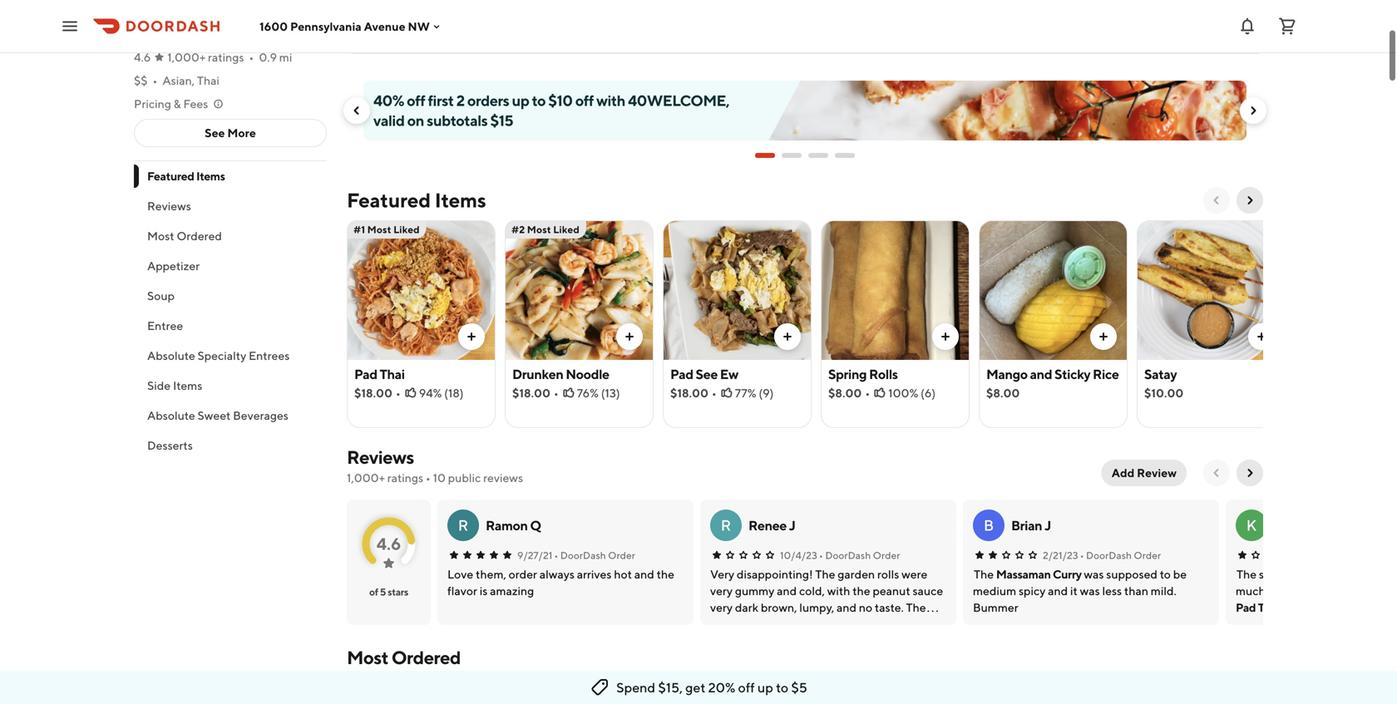 Task type: vqa. For each thing, say whether or not it's contained in the screenshot.
Falafel Sandwich Chickpea & fava bean fritter radish, parsley, tomato, green onion, and tahini sauce. $12.00
no



Task type: locate. For each thing, give the bounding box(es) containing it.
0 horizontal spatial add item to cart image
[[465, 330, 478, 344]]

desserts
[[147, 439, 193, 453]]

up
[[512, 92, 529, 109], [758, 680, 774, 696]]

1,000+ up the asian,
[[167, 50, 206, 64]]

next button of carousel image
[[1244, 194, 1257, 207]]

previous button of carousel image
[[1210, 194, 1224, 207]]

2 horizontal spatial add item to cart image
[[1097, 330, 1110, 344]]

1,000+ inside reviews 1,000+ ratings • 10 public reviews
[[347, 471, 385, 485]]

$18.00 left 94%
[[354, 386, 393, 400]]

r for renee j
[[721, 517, 731, 534]]

0 horizontal spatial j
[[789, 518, 796, 534]]

10/4/23
[[780, 550, 818, 561]]

r
[[458, 517, 469, 534], [721, 517, 731, 534]]

1 vertical spatial and
[[531, 672, 551, 685]]

1 horizontal spatial order
[[873, 550, 900, 561]]

1 order from the left
[[608, 550, 635, 561]]

1 • doordash order from the left
[[554, 550, 635, 561]]

0 horizontal spatial off
[[407, 92, 425, 109]]

1 vertical spatial items
[[435, 188, 486, 212]]

1 liked from the left
[[394, 224, 420, 235]]

• doordash order for renee j
[[819, 550, 900, 561]]

0 horizontal spatial featured items
[[147, 169, 225, 183]]

4.6 up of 5 stars
[[377, 534, 401, 554]]

1,000+ down the reviews "link"
[[347, 471, 385, 485]]

1 horizontal spatial liked
[[553, 224, 580, 235]]

brian j
[[1012, 518, 1051, 534]]

1 vertical spatial ratings
[[387, 471, 424, 485]]

94%
[[419, 386, 442, 400]]

most right #1
[[367, 224, 391, 235]]

open menu image
[[60, 16, 80, 36]]

satay
[[1145, 366, 1177, 382]]

0 horizontal spatial doordash
[[560, 550, 606, 561]]

and right items
[[531, 672, 551, 685]]

1 horizontal spatial to
[[776, 680, 789, 696]]

• left "0.9"
[[249, 50, 254, 64]]

1 vertical spatial see
[[696, 366, 718, 382]]

• down 'spring rolls'
[[865, 386, 870, 400]]

noodle
[[566, 366, 609, 382]]

and inside the most ordered the most commonly ordered items and dishes from this store
[[531, 672, 551, 685]]

reviews for reviews
[[147, 199, 191, 213]]

featured items up #1 most liked
[[347, 188, 486, 212]]

absolute specialty entrees
[[147, 349, 290, 363]]

pad see ew image
[[664, 220, 811, 360]]

r left renee on the bottom of page
[[721, 517, 731, 534]]

• doordash order up the curry
[[1080, 550, 1161, 561]]

$18.00 down drunken
[[512, 386, 551, 400]]

j
[[789, 518, 796, 534], [1045, 518, 1051, 534]]

0 horizontal spatial add item to cart image
[[623, 330, 636, 344]]

2 horizontal spatial order
[[1134, 550, 1161, 561]]

3 order from the left
[[1134, 550, 1161, 561]]

0 horizontal spatial liked
[[394, 224, 420, 235]]

reviews
[[147, 199, 191, 213], [347, 447, 414, 468]]

$8.00 down spring at bottom
[[829, 386, 862, 400]]

up inside the 40% off first 2 orders up to $10 off with 40welcome, valid on subtotals $15
[[512, 92, 529, 109]]

0 horizontal spatial pad
[[354, 366, 377, 382]]

2 order from the left
[[873, 550, 900, 561]]

thai
[[197, 74, 220, 87], [380, 366, 405, 382], [1258, 601, 1280, 615]]

2 add item to cart image from the left
[[939, 330, 952, 344]]

4.6 up $$
[[134, 50, 151, 64]]

2 horizontal spatial thai
[[1258, 601, 1280, 615]]

• left 94%
[[396, 386, 401, 400]]

2 add item to cart image from the left
[[781, 330, 794, 344]]

j for b
[[1045, 518, 1051, 534]]

1 horizontal spatial see
[[696, 366, 718, 382]]

1 horizontal spatial featured items
[[347, 188, 486, 212]]

(13)
[[601, 386, 620, 400]]

asian,
[[163, 74, 195, 87]]

add item to cart image for mango and sticky rice
[[1097, 330, 1110, 344]]

items
[[500, 672, 529, 685]]

0 vertical spatial up
[[512, 92, 529, 109]]

ordered inside the most ordered the most commonly ordered items and dishes from this store
[[392, 647, 461, 669]]

2 liked from the left
[[553, 224, 580, 235]]

1 horizontal spatial reviews
[[347, 447, 414, 468]]

1 horizontal spatial j
[[1045, 518, 1051, 534]]

1 vertical spatial featured items
[[347, 188, 486, 212]]

pricing
[[134, 97, 171, 111]]

and
[[1030, 366, 1052, 382], [531, 672, 551, 685]]

up up '$15' at the left top of page
[[512, 92, 529, 109]]

3 • doordash order from the left
[[1080, 550, 1161, 561]]

j for r
[[789, 518, 796, 534]]

1 horizontal spatial $8.00
[[987, 386, 1020, 400]]

pricing & fees button
[[134, 96, 225, 112]]

r left ramon in the bottom left of the page
[[458, 517, 469, 534]]

0 horizontal spatial up
[[512, 92, 529, 109]]

(18)
[[444, 386, 464, 400]]

1 horizontal spatial r
[[721, 517, 731, 534]]

0 horizontal spatial thai
[[197, 74, 220, 87]]

add
[[1112, 466, 1135, 480]]

order
[[608, 550, 635, 561], [873, 550, 900, 561], [1134, 550, 1161, 561]]

j right brian
[[1045, 518, 1051, 534]]

mango and sticky rice image
[[980, 220, 1127, 360]]

2 horizontal spatial • doordash order
[[1080, 550, 1161, 561]]

featured items heading
[[347, 187, 486, 214]]

review
[[1137, 466, 1177, 480]]

1 horizontal spatial featured
[[347, 188, 431, 212]]

up left $5
[[758, 680, 774, 696]]

entree
[[147, 319, 183, 333]]

off right 20% on the right bottom
[[738, 680, 755, 696]]

$15,
[[658, 680, 683, 696]]

j right renee on the bottom of page
[[789, 518, 796, 534]]

and inside mango and sticky rice $8.00
[[1030, 366, 1052, 382]]

absolute up 'side items' on the bottom of page
[[147, 349, 195, 363]]

1 absolute from the top
[[147, 349, 195, 363]]

reviews inside reviews button
[[147, 199, 191, 213]]

pad see ew
[[670, 366, 739, 382]]

see more button
[[135, 120, 326, 146]]

2 r from the left
[[721, 517, 731, 534]]

1 vertical spatial pad thai
[[1236, 601, 1280, 615]]

• down pad see ew
[[712, 386, 717, 400]]

0 horizontal spatial r
[[458, 517, 469, 534]]

1 r from the left
[[458, 517, 469, 534]]

2 horizontal spatial add item to cart image
[[1255, 330, 1269, 344]]

2 horizontal spatial pad
[[1236, 601, 1256, 615]]

satay $10.00
[[1145, 366, 1184, 400]]

0 horizontal spatial ratings
[[208, 50, 244, 64]]

appetizer
[[147, 259, 200, 273]]

featured
[[147, 169, 194, 183], [347, 188, 431, 212]]

9/27/21
[[517, 550, 553, 561]]

absolute
[[147, 349, 195, 363], [147, 409, 195, 423]]

add item to cart image
[[623, 330, 636, 344], [781, 330, 794, 344], [1097, 330, 1110, 344]]

0 vertical spatial and
[[1030, 366, 1052, 382]]

pad inside button
[[1236, 601, 1256, 615]]

off
[[407, 92, 425, 109], [575, 92, 594, 109], [738, 680, 755, 696]]

and left "sticky"
[[1030, 366, 1052, 382]]

1 vertical spatial thai
[[380, 366, 405, 382]]

to for $5
[[776, 680, 789, 696]]

2 $18.00 from the left
[[512, 386, 551, 400]]

entrees
[[249, 349, 290, 363]]

doordash for brian j
[[1086, 550, 1132, 561]]

of 5 stars
[[369, 586, 408, 598]]

1 $8.00 from the left
[[829, 386, 862, 400]]

0 horizontal spatial reviews
[[147, 199, 191, 213]]

1 vertical spatial featured
[[347, 188, 431, 212]]

featured up #1 most liked
[[347, 188, 431, 212]]

3 $18.00 from the left
[[670, 386, 709, 400]]

1 horizontal spatial doordash
[[825, 550, 871, 561]]

ratings left "0.9"
[[208, 50, 244, 64]]

most up appetizer
[[147, 229, 174, 243]]

1 horizontal spatial 4.6
[[377, 534, 401, 554]]

• right $$
[[153, 74, 158, 87]]

$8.00 inside mango and sticky rice $8.00
[[987, 386, 1020, 400]]

reviews inside reviews 1,000+ ratings • 10 public reviews
[[347, 447, 414, 468]]

to left $5
[[776, 680, 789, 696]]

0 horizontal spatial $18.00
[[354, 386, 393, 400]]

0 horizontal spatial 4.6
[[134, 50, 151, 64]]

order for ramon q
[[608, 550, 635, 561]]

None radio
[[426, 7, 500, 33]]

items up reviews button
[[196, 169, 225, 183]]

0 horizontal spatial • doordash order
[[554, 550, 635, 561]]

add review
[[1112, 466, 1177, 480]]

thai inside button
[[1258, 601, 1280, 615]]

liked down featured items heading
[[394, 224, 420, 235]]

doordash right 2/21/23
[[1086, 550, 1132, 561]]

ordered up appetizer
[[177, 229, 222, 243]]

public
[[448, 471, 481, 485]]

1 horizontal spatial pad thai
[[1236, 601, 1280, 615]]

• left the 10
[[426, 471, 431, 485]]

0 vertical spatial see
[[205, 126, 225, 140]]

1 vertical spatial absolute
[[147, 409, 195, 423]]

3 doordash from the left
[[1086, 550, 1132, 561]]

2 vertical spatial thai
[[1258, 601, 1280, 615]]

mi
[[279, 50, 292, 64]]

next image
[[1244, 467, 1257, 480]]

0 vertical spatial to
[[532, 92, 546, 109]]

2 absolute from the top
[[147, 409, 195, 423]]

$18.00 down pad see ew
[[670, 386, 709, 400]]

drunken noodle image
[[506, 220, 653, 360]]

3 add item to cart image from the left
[[1097, 330, 1110, 344]]

76%
[[577, 386, 599, 400]]

liked right #2
[[553, 224, 580, 235]]

0 vertical spatial reviews
[[147, 199, 191, 213]]

77% (9)
[[735, 386, 774, 400]]

1 horizontal spatial ordered
[[392, 647, 461, 669]]

• doordash order right the 9/27/21
[[554, 550, 635, 561]]

ordered inside button
[[177, 229, 222, 243]]

1 add item to cart image from the left
[[623, 330, 636, 344]]

• doordash order right 10/4/23 in the right of the page
[[819, 550, 900, 561]]

ordered
[[177, 229, 222, 243], [392, 647, 461, 669]]

k
[[1247, 517, 1257, 534]]

off up the on
[[407, 92, 425, 109]]

pad thai image
[[348, 220, 495, 360]]

1 horizontal spatial add item to cart image
[[939, 330, 952, 344]]

0 horizontal spatial order
[[608, 550, 635, 561]]

0 vertical spatial featured
[[147, 169, 194, 183]]

mango
[[987, 366, 1028, 382]]

most up the on the bottom left of the page
[[347, 647, 388, 669]]

ratings inside reviews 1,000+ ratings • 10 public reviews
[[387, 471, 424, 485]]

0 vertical spatial absolute
[[147, 349, 195, 363]]

1 horizontal spatial add item to cart image
[[781, 330, 794, 344]]

items down subtotals
[[435, 188, 486, 212]]

$18.00
[[354, 386, 393, 400], [512, 386, 551, 400], [670, 386, 709, 400]]

most ordered
[[147, 229, 222, 243]]

3 add item to cart image from the left
[[1255, 330, 1269, 344]]

0 horizontal spatial 1,000+
[[167, 50, 206, 64]]

1 $18.00 from the left
[[354, 386, 393, 400]]

to left $10
[[532, 92, 546, 109]]

add item to cart image
[[465, 330, 478, 344], [939, 330, 952, 344], [1255, 330, 1269, 344]]

• down drunken noodle
[[554, 386, 559, 400]]

1 horizontal spatial up
[[758, 680, 774, 696]]

most inside the most ordered the most commonly ordered items and dishes from this store
[[347, 647, 388, 669]]

2 $8.00 from the left
[[987, 386, 1020, 400]]

1 vertical spatial ordered
[[392, 647, 461, 669]]

sweet
[[198, 409, 231, 423]]

featured items up reviews button
[[147, 169, 225, 183]]

2 horizontal spatial doordash
[[1086, 550, 1132, 561]]

1 vertical spatial to
[[776, 680, 789, 696]]

add item to cart image for satay
[[1255, 330, 1269, 344]]

1 horizontal spatial ratings
[[387, 471, 424, 485]]

1 j from the left
[[789, 518, 796, 534]]

#1 most liked
[[354, 224, 420, 235]]

1 horizontal spatial $18.00
[[512, 386, 551, 400]]

pad
[[354, 366, 377, 382], [670, 366, 693, 382], [1236, 601, 1256, 615]]

1 horizontal spatial and
[[1030, 366, 1052, 382]]

$18.00 for pad thai
[[354, 386, 393, 400]]

add item to cart image for pad see ew
[[781, 330, 794, 344]]

1 horizontal spatial thai
[[380, 366, 405, 382]]

0 vertical spatial ordered
[[177, 229, 222, 243]]

0 horizontal spatial ordered
[[177, 229, 222, 243]]

ordered up "commonly"
[[392, 647, 461, 669]]

2 • doordash order from the left
[[819, 550, 900, 561]]

• right 10/4/23 in the right of the page
[[819, 550, 823, 561]]

0 horizontal spatial pad thai
[[354, 366, 405, 382]]

1 horizontal spatial 1,000+
[[347, 471, 385, 485]]

0 horizontal spatial and
[[531, 672, 551, 685]]

0 vertical spatial 1,000+
[[167, 50, 206, 64]]

1 doordash from the left
[[560, 550, 606, 561]]

• doordash order for brian j
[[1080, 550, 1161, 561]]

to inside the 40% off first 2 orders up to $10 off with 40welcome, valid on subtotals $15
[[532, 92, 546, 109]]

1 horizontal spatial pad
[[670, 366, 693, 382]]

1 vertical spatial reviews
[[347, 447, 414, 468]]

drunken
[[512, 366, 563, 382]]

doordash right 10/4/23 in the right of the page
[[825, 550, 871, 561]]

$8.00 down mango
[[987, 386, 1020, 400]]

fees
[[183, 97, 208, 111]]

0 horizontal spatial to
[[532, 92, 546, 109]]

doordash right the 9/27/21
[[560, 550, 606, 561]]

pad thai
[[354, 366, 405, 382], [1236, 601, 1280, 615]]

1 add item to cart image from the left
[[465, 330, 478, 344]]

order for brian j
[[1134, 550, 1161, 561]]

absolute up desserts
[[147, 409, 195, 423]]

order methods option group
[[364, 7, 500, 33]]

1 horizontal spatial • doordash order
[[819, 550, 900, 561]]

see left 'more'
[[205, 126, 225, 140]]

0 horizontal spatial see
[[205, 126, 225, 140]]

0 horizontal spatial $8.00
[[829, 386, 862, 400]]

liked
[[394, 224, 420, 235], [553, 224, 580, 235]]

with
[[597, 92, 625, 109]]

• inside reviews 1,000+ ratings • 10 public reviews
[[426, 471, 431, 485]]

featured up most ordered
[[147, 169, 194, 183]]

orders
[[467, 92, 509, 109]]

1 horizontal spatial off
[[575, 92, 594, 109]]

ratings down the reviews "link"
[[387, 471, 424, 485]]

1 vertical spatial up
[[758, 680, 774, 696]]

2 horizontal spatial $18.00
[[670, 386, 709, 400]]

off right $10
[[575, 92, 594, 109]]

2 j from the left
[[1045, 518, 1051, 534]]

see left the ew
[[696, 366, 718, 382]]

items right side
[[173, 379, 202, 393]]

• doordash order
[[554, 550, 635, 561], [819, 550, 900, 561], [1080, 550, 1161, 561]]

reviews
[[483, 471, 523, 485]]

94% (18)
[[419, 386, 464, 400]]

2 doordash from the left
[[825, 550, 871, 561]]

rolls
[[869, 366, 898, 382]]

1 vertical spatial 1,000+
[[347, 471, 385, 485]]

100% (6)
[[889, 386, 936, 400]]

20%
[[708, 680, 736, 696]]

• right the 9/27/21
[[554, 550, 559, 561]]

featured inside featured items heading
[[347, 188, 431, 212]]

most ordered the most commonly ordered items and dishes from this store
[[347, 647, 665, 685]]

2
[[456, 92, 465, 109]]

2 vertical spatial items
[[173, 379, 202, 393]]

appetizer button
[[134, 251, 327, 281]]



Task type: describe. For each thing, give the bounding box(es) containing it.
of
[[369, 586, 378, 598]]

massaman
[[996, 568, 1051, 581]]

reviews 1,000+ ratings • 10 public reviews
[[347, 447, 523, 485]]

dashpass
[[152, 27, 204, 41]]

pad for 94%
[[354, 366, 377, 382]]

1 vertical spatial 4.6
[[377, 534, 401, 554]]

entree button
[[134, 311, 327, 341]]

previous image
[[1210, 467, 1224, 480]]

side items
[[147, 379, 202, 393]]

0.9
[[259, 50, 277, 64]]

desserts button
[[134, 431, 327, 461]]

next button of carousel image
[[1247, 104, 1260, 117]]

more
[[227, 126, 256, 140]]

reviews for reviews 1,000+ ratings • 10 public reviews
[[347, 447, 414, 468]]

0 vertical spatial pad thai
[[354, 366, 405, 382]]

mango and sticky rice $8.00
[[987, 366, 1119, 400]]

40welcome,
[[628, 92, 730, 109]]

ew
[[720, 366, 739, 382]]

spend
[[617, 680, 656, 696]]

reviews link
[[347, 447, 414, 468]]

items inside heading
[[435, 188, 486, 212]]

delivery
[[378, 13, 423, 27]]

1600 pennsylvania avenue nw button
[[260, 19, 443, 33]]

$18.00 for drunken noodle
[[512, 386, 551, 400]]

spend $15, get 20% off up to $5
[[617, 680, 808, 696]]

pricing & fees
[[134, 97, 208, 111]]

satay image
[[1138, 220, 1285, 360]]

absolute sweet beverages
[[147, 409, 289, 423]]

reviews button
[[134, 191, 327, 221]]

order for renee j
[[873, 550, 900, 561]]

40% off first 2 orders up to $10 off with 40welcome, valid on subtotals $15
[[373, 92, 730, 129]]

10
[[433, 471, 446, 485]]

spring rolls
[[829, 366, 898, 382]]

ordered for most ordered the most commonly ordered items and dishes from this store
[[392, 647, 461, 669]]

spring
[[829, 366, 867, 382]]

b
[[984, 517, 994, 534]]

stars
[[388, 586, 408, 598]]

#2
[[512, 224, 525, 235]]

$10
[[548, 92, 573, 109]]

pennsylvania
[[290, 19, 362, 33]]

see inside button
[[205, 126, 225, 140]]

see more
[[205, 126, 256, 140]]

(9)
[[759, 386, 774, 400]]

#1
[[354, 224, 365, 235]]

add item to cart image for spring rolls
[[939, 330, 952, 344]]

absolute sweet beverages button
[[134, 401, 327, 431]]

0 vertical spatial featured items
[[147, 169, 225, 183]]

$$
[[134, 74, 148, 87]]

• right 2/21/23
[[1080, 550, 1084, 561]]

ramon
[[486, 518, 528, 534]]

0 horizontal spatial featured
[[147, 169, 194, 183]]

77%
[[735, 386, 757, 400]]

side items button
[[134, 371, 327, 401]]

1600
[[260, 19, 288, 33]]

up for orders
[[512, 92, 529, 109]]

sticky
[[1055, 366, 1091, 382]]

items inside button
[[173, 379, 202, 393]]

pad for 77%
[[670, 366, 693, 382]]

up for off
[[758, 680, 774, 696]]

$5
[[791, 680, 808, 696]]

brian
[[1012, 518, 1042, 534]]

dishes
[[553, 672, 587, 685]]

side
[[147, 379, 171, 393]]

most right #2
[[527, 224, 551, 235]]

beverages
[[233, 409, 289, 423]]

spring rolls image
[[822, 220, 969, 360]]

$$ • asian, thai
[[134, 74, 220, 87]]

absolute for absolute specialty entrees
[[147, 349, 195, 363]]

most inside button
[[147, 229, 174, 243]]

liked for thai
[[394, 224, 420, 235]]

valid
[[373, 111, 405, 129]]

notification bell image
[[1238, 16, 1258, 36]]

(6)
[[921, 386, 936, 400]]

2 horizontal spatial off
[[738, 680, 755, 696]]

to for $10
[[532, 92, 546, 109]]

1600 pennsylvania avenue nw
[[260, 19, 430, 33]]

liked for noodle
[[553, 224, 580, 235]]

select promotional banner element
[[755, 141, 855, 171]]

doordash for ramon q
[[560, 550, 606, 561]]

absolute for absolute sweet beverages
[[147, 409, 195, 423]]

r for ramon q
[[458, 517, 469, 534]]

0 vertical spatial ratings
[[208, 50, 244, 64]]

soup button
[[134, 281, 327, 311]]

• doordash order for ramon q
[[554, 550, 635, 561]]

pad thai button
[[1236, 600, 1280, 616]]

previous button of carousel image
[[350, 104, 364, 117]]

nw
[[408, 19, 430, 33]]

massaman curry button
[[996, 566, 1082, 583]]

ordered
[[455, 672, 498, 685]]

store
[[638, 672, 665, 685]]

100%
[[889, 386, 919, 400]]

0 vertical spatial 4.6
[[134, 50, 151, 64]]

the
[[347, 672, 367, 685]]

curry
[[1053, 568, 1082, 581]]

&
[[174, 97, 181, 111]]

Delivery radio
[[364, 7, 436, 33]]

$18.00 for pad see ew
[[670, 386, 709, 400]]

get
[[686, 680, 706, 696]]

#2 most liked
[[512, 224, 580, 235]]

rice
[[1093, 366, 1119, 382]]

avenue
[[364, 19, 406, 33]]

0 vertical spatial thai
[[197, 74, 220, 87]]

this
[[616, 672, 636, 685]]

0 vertical spatial items
[[196, 169, 225, 183]]

0 items, open order cart image
[[1278, 16, 1298, 36]]

renee j
[[749, 518, 796, 534]]

subtotals
[[427, 111, 488, 129]]

most ordered button
[[134, 221, 327, 251]]

doordash for renee j
[[825, 550, 871, 561]]

add review button
[[1102, 460, 1187, 487]]

most
[[369, 672, 395, 685]]

soup
[[147, 289, 175, 303]]

drunken noodle
[[512, 366, 609, 382]]

ordered for most ordered
[[177, 229, 222, 243]]

$15
[[490, 111, 513, 129]]

q
[[530, 518, 541, 534]]

ramon q
[[486, 518, 541, 534]]



